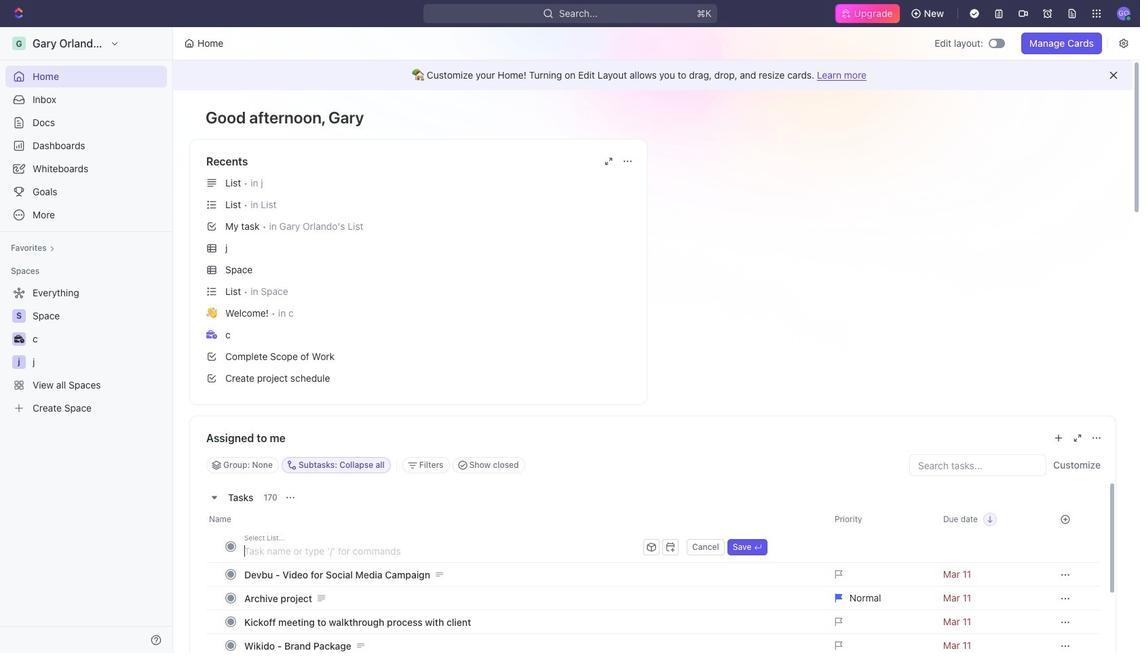 Task type: locate. For each thing, give the bounding box(es) containing it.
tree
[[5, 283, 167, 420]]

1 horizontal spatial business time image
[[206, 331, 217, 339]]

alert
[[173, 60, 1133, 90]]

business time image
[[206, 331, 217, 339], [14, 335, 24, 344]]

space, , element
[[12, 310, 26, 323]]

tree inside sidebar navigation
[[5, 283, 167, 420]]

Task name or type '/' for commands text field
[[244, 541, 641, 562]]

Search tasks... text field
[[911, 456, 1046, 476]]

0 horizontal spatial business time image
[[14, 335, 24, 344]]

business time image inside sidebar navigation
[[14, 335, 24, 344]]



Task type: describe. For each thing, give the bounding box(es) containing it.
j, , element
[[12, 356, 26, 369]]

gary orlando's workspace, , element
[[12, 37, 26, 50]]

sidebar navigation
[[0, 27, 176, 654]]



Task type: vqa. For each thing, say whether or not it's contained in the screenshot.
TREE in SIDEBAR navigation
yes



